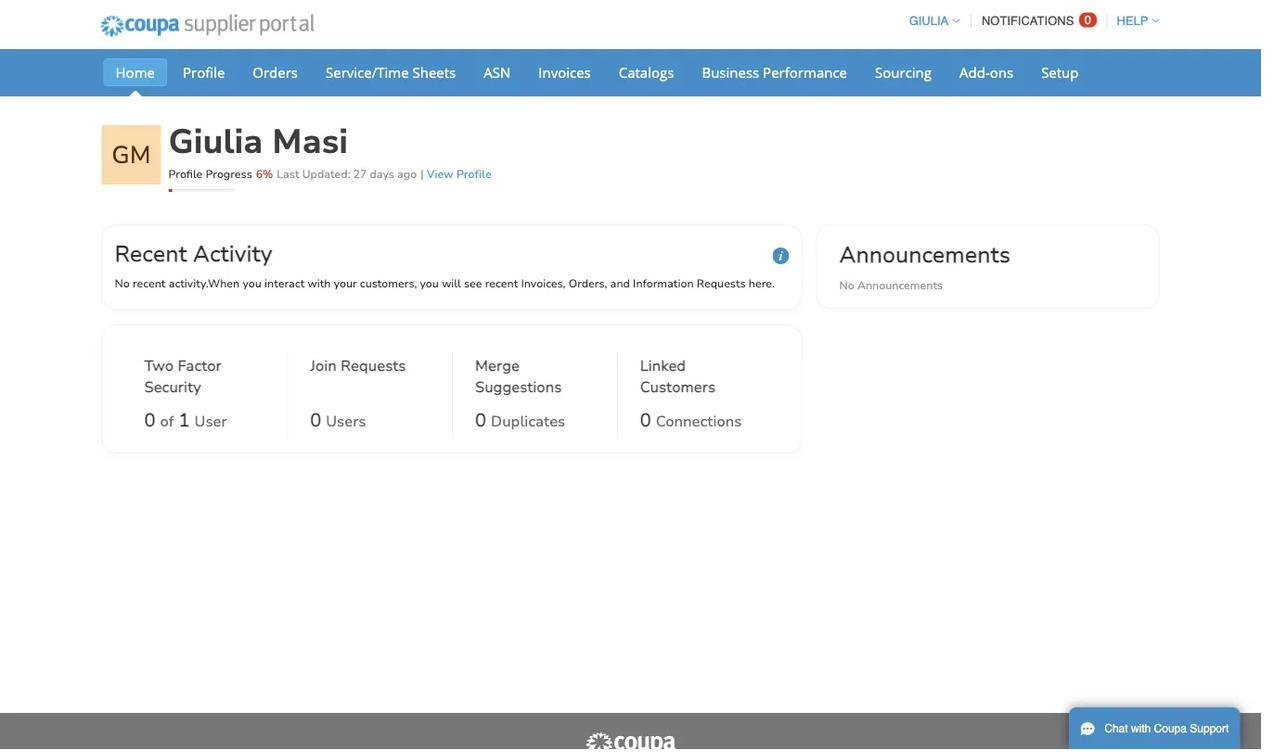 Task type: locate. For each thing, give the bounding box(es) containing it.
no down recent
[[115, 276, 130, 291]]

requests right join
[[341, 356, 406, 376]]

0 left of
[[144, 408, 155, 433]]

coupa supplier portal image
[[88, 3, 327, 49], [584, 732, 677, 751]]

giulia for giulia
[[909, 14, 949, 28]]

business performance
[[702, 63, 847, 82]]

support
[[1190, 723, 1229, 736]]

no recent activity. when you interact with your customers, you will see recent invoices, orders, and information requests here.
[[115, 276, 775, 291]]

two factor security
[[144, 356, 222, 397]]

0 vertical spatial requests
[[697, 276, 746, 291]]

you right when
[[243, 276, 262, 291]]

1 horizontal spatial giulia
[[909, 14, 949, 28]]

here.
[[749, 276, 775, 291]]

merge
[[475, 356, 520, 376]]

join
[[310, 356, 337, 376]]

you
[[243, 276, 262, 291], [420, 276, 439, 291]]

recent right see
[[485, 276, 518, 291]]

announcements
[[839, 239, 1011, 270], [857, 278, 943, 293]]

profile right the view
[[457, 167, 492, 181]]

setup link
[[1029, 58, 1091, 86]]

of
[[160, 412, 174, 432]]

0 left users
[[310, 408, 321, 433]]

1 vertical spatial announcements
[[857, 278, 943, 293]]

see
[[464, 276, 482, 291]]

giulia for giulia masi profile progress 6% last updated: 27 days ago | view profile
[[168, 119, 263, 165]]

1 horizontal spatial you
[[420, 276, 439, 291]]

1 horizontal spatial with
[[1131, 723, 1151, 736]]

1 horizontal spatial no
[[839, 278, 854, 293]]

orders,
[[569, 276, 607, 291]]

no
[[115, 276, 130, 291], [839, 278, 854, 293]]

help link
[[1109, 14, 1160, 28]]

you left "will"
[[420, 276, 439, 291]]

requests left here.
[[697, 276, 746, 291]]

0 for 0 users
[[310, 408, 321, 433]]

two factor security link
[[144, 356, 265, 402]]

navigation
[[901, 3, 1160, 39]]

27
[[353, 167, 367, 181]]

1 vertical spatial giulia
[[168, 119, 263, 165]]

6%
[[256, 167, 273, 181]]

giulia up sourcing
[[909, 14, 949, 28]]

factor
[[178, 356, 222, 376]]

announcements inside 'announcements no announcements'
[[857, 278, 943, 293]]

0 horizontal spatial with
[[308, 276, 331, 291]]

no inside 'announcements no announcements'
[[839, 278, 854, 293]]

days
[[370, 167, 394, 181]]

1 horizontal spatial recent
[[485, 276, 518, 291]]

profile link
[[171, 58, 237, 86]]

with right chat
[[1131, 723, 1151, 736]]

user
[[194, 412, 227, 432]]

0 horizontal spatial requests
[[341, 356, 406, 376]]

linked customers
[[640, 356, 716, 397]]

masi
[[272, 119, 348, 165]]

service/time sheets
[[326, 63, 456, 82]]

giulia
[[909, 14, 949, 28], [168, 119, 263, 165]]

customers,
[[360, 276, 417, 291]]

performance
[[763, 63, 847, 82]]

0
[[1085, 13, 1091, 27], [144, 408, 155, 433], [310, 408, 321, 433], [475, 408, 486, 433], [640, 408, 651, 433]]

0 for 0 duplicates
[[475, 408, 486, 433]]

with left your
[[308, 276, 331, 291]]

chat
[[1105, 723, 1128, 736]]

0 inside notifications 0
[[1085, 13, 1091, 27]]

giulia inside giulia masi profile progress 6% last updated: 27 days ago | view profile
[[168, 119, 263, 165]]

0 left duplicates
[[475, 408, 486, 433]]

with
[[308, 276, 331, 291], [1131, 723, 1151, 736]]

0 down customers
[[640, 408, 651, 433]]

setup
[[1041, 63, 1079, 82]]

chat with coupa support
[[1105, 723, 1229, 736]]

0 vertical spatial coupa supplier portal image
[[88, 3, 327, 49]]

coupa
[[1154, 723, 1187, 736]]

with inside button
[[1131, 723, 1151, 736]]

gm image
[[102, 125, 161, 185]]

two
[[144, 356, 174, 376]]

business performance link
[[690, 58, 859, 86]]

0 horizontal spatial you
[[243, 276, 262, 291]]

view profile link
[[427, 167, 492, 181]]

1 vertical spatial requests
[[341, 356, 406, 376]]

1 vertical spatial with
[[1131, 723, 1151, 736]]

0 horizontal spatial no
[[115, 276, 130, 291]]

giulia link
[[901, 14, 960, 28]]

0 of 1 user
[[144, 408, 227, 433]]

0 horizontal spatial giulia
[[168, 119, 263, 165]]

no right here.
[[839, 278, 854, 293]]

sourcing
[[875, 63, 932, 82]]

asn link
[[472, 58, 523, 86]]

activity
[[193, 239, 272, 269]]

0 left 'help'
[[1085, 13, 1091, 27]]

notifications 0
[[982, 13, 1091, 28]]

recent
[[133, 276, 166, 291], [485, 276, 518, 291]]

profile left progress
[[168, 167, 203, 181]]

0 vertical spatial giulia
[[909, 14, 949, 28]]

0 horizontal spatial recent
[[133, 276, 166, 291]]

0 horizontal spatial coupa supplier portal image
[[88, 3, 327, 49]]

business
[[702, 63, 759, 82]]

giulia up progress
[[168, 119, 263, 165]]

profile
[[183, 63, 225, 82], [168, 167, 203, 181], [457, 167, 492, 181]]

2 you from the left
[[420, 276, 439, 291]]

giulia masi profile progress 6% last updated: 27 days ago | view profile
[[168, 119, 492, 181]]

1 horizontal spatial requests
[[697, 276, 746, 291]]

0 vertical spatial with
[[308, 276, 331, 291]]

security
[[144, 377, 201, 397]]

requests
[[697, 276, 746, 291], [341, 356, 406, 376]]

recent
[[115, 239, 187, 269]]

1 horizontal spatial coupa supplier portal image
[[584, 732, 677, 751]]

recent down recent
[[133, 276, 166, 291]]



Task type: describe. For each thing, give the bounding box(es) containing it.
2 recent from the left
[[485, 276, 518, 291]]

0 duplicates
[[475, 408, 565, 433]]

home link
[[103, 58, 167, 86]]

0 users
[[310, 408, 366, 433]]

invoices,
[[521, 276, 566, 291]]

add-ons
[[960, 63, 1014, 82]]

service/time sheets link
[[314, 58, 468, 86]]

0 vertical spatial announcements
[[839, 239, 1011, 270]]

navigation containing notifications 0
[[901, 3, 1160, 39]]

when
[[208, 276, 240, 291]]

catalogs link
[[607, 58, 686, 86]]

recent activity
[[115, 239, 272, 269]]

ago
[[397, 167, 417, 181]]

activity.
[[169, 276, 208, 291]]

linked
[[640, 356, 686, 376]]

catalogs
[[619, 63, 674, 82]]

invoices link
[[526, 58, 603, 86]]

customers
[[640, 377, 716, 397]]

asn
[[484, 63, 511, 82]]

merge suggestions link
[[475, 356, 595, 402]]

chat with coupa support button
[[1069, 708, 1240, 751]]

join requests
[[310, 356, 406, 376]]

notifications
[[982, 14, 1074, 28]]

duplicates
[[491, 412, 565, 432]]

will
[[442, 276, 461, 291]]

ons
[[990, 63, 1014, 82]]

view
[[427, 167, 453, 181]]

service/time
[[326, 63, 409, 82]]

linked customers link
[[640, 356, 760, 402]]

and
[[610, 276, 630, 291]]

requests inside join requests link
[[341, 356, 406, 376]]

1
[[179, 408, 190, 433]]

profile right home
[[183, 63, 225, 82]]

add-
[[960, 63, 990, 82]]

0 for 0 of 1 user
[[144, 408, 155, 433]]

home
[[116, 63, 155, 82]]

orders link
[[241, 58, 310, 86]]

1 recent from the left
[[133, 276, 166, 291]]

invoices
[[539, 63, 591, 82]]

add-ons link
[[948, 58, 1026, 86]]

your
[[334, 276, 357, 291]]

join requests link
[[310, 356, 406, 402]]

users
[[326, 412, 366, 432]]

connections
[[656, 412, 742, 432]]

updated:
[[302, 167, 350, 181]]

0 connections
[[640, 408, 742, 433]]

sourcing link
[[863, 58, 944, 86]]

merge suggestions
[[475, 356, 562, 397]]

progress
[[206, 167, 252, 181]]

gm
[[112, 138, 151, 171]]

help
[[1117, 14, 1148, 28]]

0 for 0 connections
[[640, 408, 651, 433]]

additional information image
[[773, 248, 789, 264]]

last
[[277, 167, 299, 181]]

suggestions
[[475, 377, 562, 397]]

orders
[[253, 63, 298, 82]]

interact
[[264, 276, 305, 291]]

sheets
[[413, 63, 456, 82]]

announcements no announcements
[[839, 239, 1011, 293]]

information
[[633, 276, 694, 291]]

1 you from the left
[[243, 276, 262, 291]]

|
[[421, 167, 424, 181]]

1 vertical spatial coupa supplier portal image
[[584, 732, 677, 751]]



Task type: vqa. For each thing, say whether or not it's contained in the screenshot.
Sheets at the top left of page
yes



